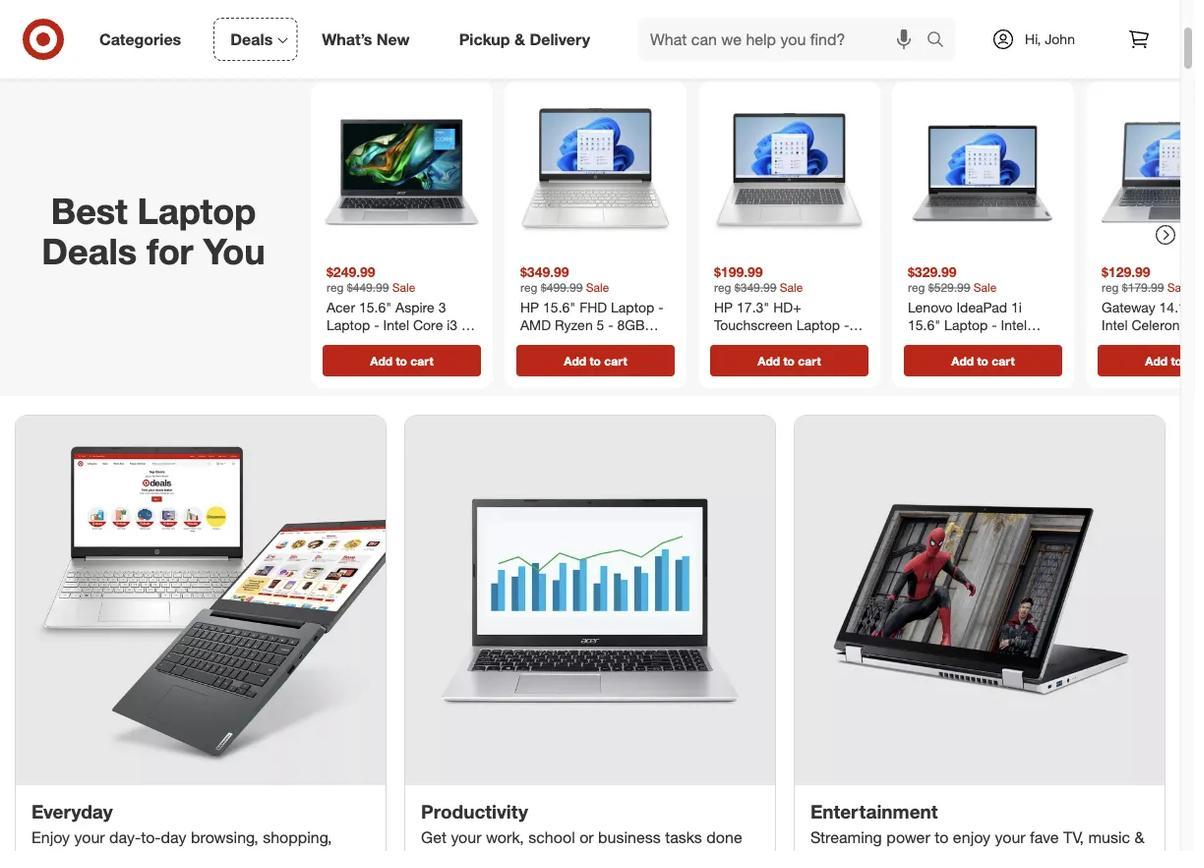 Task type: describe. For each thing, give the bounding box(es) containing it.
$199.99
[[714, 263, 763, 280]]

fave
[[1030, 828, 1059, 847]]

$529.99
[[928, 280, 970, 295]]

pickup & delivery
[[459, 30, 590, 49]]

add to cart button for $329.99
[[904, 345, 1062, 377]]

shopping,
[[263, 828, 332, 847]]

everyday enjoy your day-to-day browsing, shopping, posting & email.
[[31, 801, 332, 852]]

$349.99 inside $349.99 reg $499.99 sale
[[520, 263, 569, 280]]

cart for $249.99
[[410, 354, 433, 369]]

hp 15.6" fhd laptop - amd ryzen 5 - 8gb ram - 512gb ssd storage - windows 11 - silver (15-ef2030tg) image
[[512, 89, 679, 255]]

add to cart for $199.99
[[758, 354, 821, 369]]

& for entertainment
[[1135, 828, 1145, 847]]

reg for $249.99
[[327, 280, 344, 295]]

get
[[421, 828, 447, 847]]

gaming
[[342, 31, 390, 48]]

power
[[886, 828, 930, 847]]

laptops for chromebook laptops
[[607, 31, 658, 48]]

$449.99
[[347, 280, 389, 295]]

add for $129.99
[[1145, 354, 1168, 369]]

$249.99 reg $449.99 sale
[[327, 263, 415, 295]]

streaming
[[811, 828, 882, 847]]

to for $129.99
[[1171, 354, 1182, 369]]

your inside entertainment streaming power to enjoy your fave tv, music & movies.
[[995, 828, 1026, 847]]

sale for $249.99
[[392, 280, 415, 295]]

carousel region
[[0, 73, 1195, 416]]

pickup & delivery link
[[442, 18, 615, 61]]

search
[[918, 32, 965, 51]]

done
[[707, 828, 742, 847]]

reg for $199.99
[[714, 280, 731, 295]]

add to ca button
[[1098, 345, 1195, 377]]

categories link
[[83, 18, 206, 61]]

to for $329.99
[[977, 354, 989, 369]]

$129.99 reg $179.99 sale
[[1102, 263, 1190, 295]]

what's new
[[322, 30, 410, 49]]

best laptop deals for you
[[42, 189, 265, 273]]

business
[[598, 828, 661, 847]]

add to cart for $349.99
[[564, 354, 627, 369]]

what's new link
[[305, 18, 434, 61]]

pickup
[[459, 30, 510, 49]]

$499.99
[[541, 280, 583, 295]]

music
[[1088, 828, 1130, 847]]

add to cart button for $199.99
[[710, 345, 869, 377]]

to inside entertainment streaming power to enjoy your fave tv, music & movies.
[[935, 828, 949, 847]]

add to cart for $329.99
[[952, 354, 1015, 369]]

$179.99
[[1122, 280, 1164, 295]]

$349.99 inside $199.99 reg $349.99 sale
[[735, 280, 777, 295]]

entertainment streaming power to enjoy your fave tv, music & movies.
[[811, 801, 1145, 852]]

posting
[[31, 848, 84, 852]]

john
[[1045, 30, 1075, 48]]

cart for $349.99
[[604, 354, 627, 369]]

to for $199.99
[[783, 354, 795, 369]]

& for everyday
[[88, 848, 98, 852]]

new
[[377, 30, 410, 49]]

for
[[147, 230, 193, 273]]

add for $199.99
[[758, 354, 780, 369]]

add to ca
[[1145, 354, 1195, 369]]

laptops for gaming laptops
[[394, 31, 445, 48]]

chromebook
[[523, 31, 603, 48]]

deals link
[[214, 18, 297, 61]]

sale for $129.99
[[1167, 280, 1190, 295]]

windows
[[732, 31, 788, 48]]

email.
[[103, 848, 144, 852]]

laptops for windows laptops
[[792, 31, 842, 48]]

tv,
[[1063, 828, 1084, 847]]

delivery
[[530, 30, 590, 49]]



Task type: locate. For each thing, give the bounding box(es) containing it.
to
[[396, 354, 407, 369], [590, 354, 601, 369], [783, 354, 795, 369], [977, 354, 989, 369], [1171, 354, 1182, 369], [935, 828, 949, 847]]

productivity get your work, school or business tasks done right.
[[421, 801, 742, 852]]

1 reg from the left
[[327, 280, 344, 295]]

sale right $499.99
[[586, 280, 609, 295]]

deals inside best laptop deals for you
[[42, 230, 137, 273]]

cart
[[410, 354, 433, 369], [604, 354, 627, 369], [798, 354, 821, 369], [992, 354, 1015, 369]]

what's
[[322, 30, 372, 49]]

hi, john
[[1025, 30, 1075, 48]]

to left the ca
[[1171, 354, 1182, 369]]

you
[[203, 230, 265, 273]]

sale
[[392, 280, 415, 295], [586, 280, 609, 295], [780, 280, 803, 295], [974, 280, 997, 295], [1167, 280, 1190, 295]]

your for everyday
[[74, 828, 105, 847]]

sale right $199.99
[[780, 280, 803, 295]]

What can we help you find? suggestions appear below search field
[[638, 18, 932, 61]]

categories
[[99, 30, 181, 49]]

0 horizontal spatial your
[[74, 828, 105, 847]]

3 add to cart from the left
[[758, 354, 821, 369]]

add to cart button down $199.99 reg $349.99 sale
[[710, 345, 869, 377]]

lenovo ideapad 1i 15.6" laptop - intel core i5 processor - 8gb ram memory - 256gb ssd storage - windows 11 home - gray (82qd003vus) image
[[900, 89, 1066, 255]]

laptop
[[137, 189, 256, 232]]

tasks
[[665, 828, 702, 847]]

& inside entertainment streaming power to enjoy your fave tv, music & movies.
[[1135, 828, 1145, 847]]

3 add from the left
[[758, 354, 780, 369]]

$199.99 reg $349.99 sale
[[714, 263, 803, 295]]

add for $349.99
[[564, 354, 586, 369]]

browsing,
[[191, 828, 258, 847]]

& inside everyday enjoy your day-to-day browsing, shopping, posting & email.
[[88, 848, 98, 852]]

movies.
[[811, 848, 864, 852]]

& left email.
[[88, 848, 98, 852]]

$349.99 reg $499.99 sale
[[520, 263, 609, 295]]

chromebook laptops link
[[500, 0, 681, 50]]

add down $529.99
[[952, 354, 974, 369]]

$329.99
[[908, 263, 957, 280]]

2 reg from the left
[[520, 280, 538, 295]]

3 your from the left
[[995, 828, 1026, 847]]

reg inside $349.99 reg $499.99 sale
[[520, 280, 538, 295]]

$349.99
[[520, 263, 569, 280], [735, 280, 777, 295]]

2 horizontal spatial your
[[995, 828, 1026, 847]]

reg
[[327, 280, 344, 295], [520, 280, 538, 295], [714, 280, 731, 295], [908, 280, 925, 295], [1102, 280, 1119, 295]]

chromebook laptops
[[523, 31, 658, 48]]

ca
[[1186, 354, 1195, 369]]

1 add from the left
[[370, 354, 393, 369]]

4 cart from the left
[[992, 354, 1015, 369]]

1 laptops from the left
[[394, 31, 445, 48]]

search button
[[918, 18, 965, 65]]

2 add to cart button from the left
[[516, 345, 675, 377]]

laptops right windows
[[792, 31, 842, 48]]

hp 17.3" hd+ touchscreen laptop - intel pentium - 4gb ram - 128gb ssd storage - silver (17-cn0001tg) image
[[706, 89, 872, 255]]

sale for $349.99
[[586, 280, 609, 295]]

add for $329.99
[[952, 354, 974, 369]]

to-
[[141, 828, 161, 847]]

4 reg from the left
[[908, 280, 925, 295]]

cart for $199.99
[[798, 354, 821, 369]]

2 add to cart from the left
[[564, 354, 627, 369]]

cart down $249.99 reg $449.99 sale
[[410, 354, 433, 369]]

your for productivity
[[451, 828, 482, 847]]

sale inside the $129.99 reg $179.99 sale
[[1167, 280, 1190, 295]]

or
[[580, 828, 594, 847]]

gaming laptops
[[342, 31, 445, 48]]

reg inside the $129.99 reg $179.99 sale
[[1102, 280, 1119, 295]]

to for $349.99
[[590, 354, 601, 369]]

2 horizontal spatial laptops
[[792, 31, 842, 48]]

1 cart from the left
[[410, 354, 433, 369]]

2 laptops from the left
[[607, 31, 658, 48]]

your
[[74, 828, 105, 847], [451, 828, 482, 847], [995, 828, 1026, 847]]

add to cart button down $449.99
[[323, 345, 481, 377]]

right.
[[421, 848, 457, 852]]

$329.99 reg $529.99 sale
[[908, 263, 997, 295]]

add down $499.99
[[564, 354, 586, 369]]

1 sale from the left
[[392, 280, 415, 295]]

4 add from the left
[[952, 354, 974, 369]]

0 horizontal spatial &
[[88, 848, 98, 852]]

1 horizontal spatial &
[[514, 30, 525, 49]]

windows laptops
[[732, 31, 842, 48]]

1 horizontal spatial laptops
[[607, 31, 658, 48]]

enjoy
[[953, 828, 991, 847]]

sale inside the $329.99 reg $529.99 sale
[[974, 280, 997, 295]]

sale right the $179.99
[[1167, 280, 1190, 295]]

to down $199.99 reg $349.99 sale
[[783, 354, 795, 369]]

1 add to cart button from the left
[[323, 345, 481, 377]]

0 horizontal spatial $349.99
[[520, 263, 569, 280]]

1 horizontal spatial $349.99
[[735, 280, 777, 295]]

3 add to cart button from the left
[[710, 345, 869, 377]]

work,
[[486, 828, 524, 847]]

your inside everyday enjoy your day-to-day browsing, shopping, posting & email.
[[74, 828, 105, 847]]

add for $249.99
[[370, 354, 393, 369]]

3 sale from the left
[[780, 280, 803, 295]]

0 horizontal spatial deals
[[42, 230, 137, 273]]

day
[[161, 828, 186, 847]]

4 add to cart from the left
[[952, 354, 1015, 369]]

$129.99
[[1102, 263, 1151, 280]]

1 vertical spatial deals
[[42, 230, 137, 273]]

3 reg from the left
[[714, 280, 731, 295]]

sale for $199.99
[[780, 280, 803, 295]]

sale inside $249.99 reg $449.99 sale
[[392, 280, 415, 295]]

add to cart button
[[323, 345, 481, 377], [516, 345, 675, 377], [710, 345, 869, 377], [904, 345, 1062, 377]]

add to cart button down $529.99
[[904, 345, 1062, 377]]

sale inside $349.99 reg $499.99 sale
[[586, 280, 609, 295]]

5 sale from the left
[[1167, 280, 1190, 295]]

add to cart down $529.99
[[952, 354, 1015, 369]]

0 vertical spatial deals
[[230, 30, 273, 49]]

reg for $129.99
[[1102, 280, 1119, 295]]

best
[[51, 189, 127, 232]]

reg inside the $329.99 reg $529.99 sale
[[908, 280, 925, 295]]

& right music
[[1135, 828, 1145, 847]]

sale right $449.99
[[392, 280, 415, 295]]

add
[[370, 354, 393, 369], [564, 354, 586, 369], [758, 354, 780, 369], [952, 354, 974, 369], [1145, 354, 1168, 369]]

add to cart down $499.99
[[564, 354, 627, 369]]

deals
[[230, 30, 273, 49], [42, 230, 137, 273]]

add to cart
[[370, 354, 433, 369], [564, 354, 627, 369], [758, 354, 821, 369], [952, 354, 1015, 369]]

cart down $199.99 reg $349.99 sale
[[798, 354, 821, 369]]

2 cart from the left
[[604, 354, 627, 369]]

reg for $349.99
[[520, 280, 538, 295]]

hi,
[[1025, 30, 1041, 48]]

add to cart for $249.99
[[370, 354, 433, 369]]

day-
[[109, 828, 141, 847]]

deals left for
[[42, 230, 137, 273]]

1 horizontal spatial deals
[[230, 30, 273, 49]]

sale inside $199.99 reg $349.99 sale
[[780, 280, 803, 295]]

3 laptops from the left
[[792, 31, 842, 48]]

add to cart button down $499.99
[[516, 345, 675, 377]]

entertainment
[[811, 801, 938, 824]]

reg for $329.99
[[908, 280, 925, 295]]

laptops right chromebook
[[607, 31, 658, 48]]

3 cart from the left
[[798, 354, 821, 369]]

gateway 14.1" laptop - intel celeron - 4gb ram - 128gb storage - silver (gwnc214h34-sl) image
[[1094, 89, 1195, 255]]

sale right $529.99
[[974, 280, 997, 295]]

add to cart down $199.99 reg $349.99 sale
[[758, 354, 821, 369]]

reg inside $249.99 reg $449.99 sale
[[327, 280, 344, 295]]

cart for $329.99
[[992, 354, 1015, 369]]

school
[[528, 828, 575, 847]]

to down $249.99 reg $449.99 sale
[[396, 354, 407, 369]]

everyday
[[31, 801, 113, 824]]

productivity
[[421, 801, 528, 824]]

add to cart down $449.99
[[370, 354, 433, 369]]

&
[[514, 30, 525, 49], [1135, 828, 1145, 847], [88, 848, 98, 852]]

to down the $329.99 reg $529.99 sale
[[977, 354, 989, 369]]

your left fave
[[995, 828, 1026, 847]]

to down $349.99 reg $499.99 sale
[[590, 354, 601, 369]]

2 horizontal spatial &
[[1135, 828, 1145, 847]]

add left the ca
[[1145, 354, 1168, 369]]

$249.99
[[327, 263, 375, 280]]

add to cart button for $349.99
[[516, 345, 675, 377]]

add to cart button for $249.99
[[323, 345, 481, 377]]

windows laptops link
[[696, 0, 877, 50]]

4 sale from the left
[[974, 280, 997, 295]]

enjoy
[[31, 828, 70, 847]]

5 reg from the left
[[1102, 280, 1119, 295]]

laptops
[[394, 31, 445, 48], [607, 31, 658, 48], [792, 31, 842, 48]]

cart down $349.99 reg $499.99 sale
[[604, 354, 627, 369]]

0 horizontal spatial laptops
[[394, 31, 445, 48]]

add down $449.99
[[370, 354, 393, 369]]

2 sale from the left
[[586, 280, 609, 295]]

laptops right gaming
[[394, 31, 445, 48]]

1 your from the left
[[74, 828, 105, 847]]

cart down the $329.99 reg $529.99 sale
[[992, 354, 1015, 369]]

your down productivity at the left bottom of page
[[451, 828, 482, 847]]

4 add to cart button from the left
[[904, 345, 1062, 377]]

2 your from the left
[[451, 828, 482, 847]]

sale for $329.99
[[974, 280, 997, 295]]

& right pickup
[[514, 30, 525, 49]]

2 add from the left
[[564, 354, 586, 369]]

acer 15.6" aspire 3 laptop - intel core i3 - 8gb ram - 256gb ssd storage - windows 11 in s mode - silver (a315-58-350l) image
[[319, 89, 485, 255]]

to for $249.99
[[396, 354, 407, 369]]

gaming laptops link
[[303, 0, 484, 50]]

reg inside $199.99 reg $349.99 sale
[[714, 280, 731, 295]]

1 add to cart from the left
[[370, 354, 433, 369]]

5 add from the left
[[1145, 354, 1168, 369]]

add down $199.99 reg $349.99 sale
[[758, 354, 780, 369]]

1 horizontal spatial your
[[451, 828, 482, 847]]

to left enjoy
[[935, 828, 949, 847]]

deals left what's
[[230, 30, 273, 49]]

your down everyday
[[74, 828, 105, 847]]

& inside 'link'
[[514, 30, 525, 49]]

your inside productivity get your work, school or business tasks done right.
[[451, 828, 482, 847]]



Task type: vqa. For each thing, say whether or not it's contained in the screenshot.
226 link at the top left of the page
no



